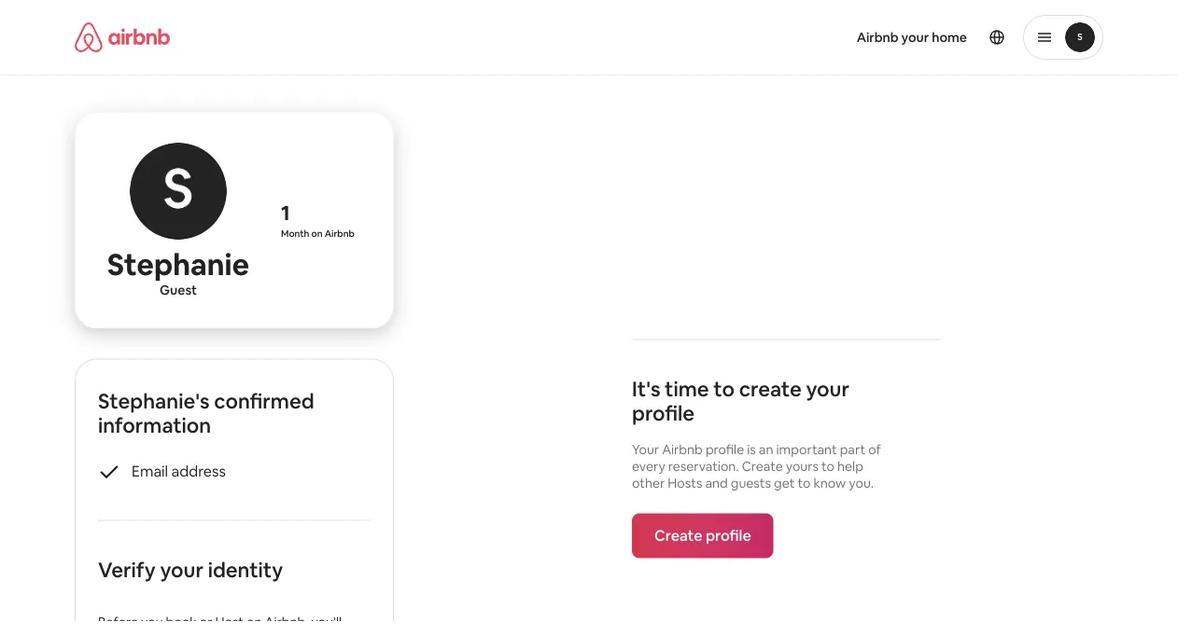 Task type: vqa. For each thing, say whether or not it's contained in the screenshot.
Anywhere button
no



Task type: locate. For each thing, give the bounding box(es) containing it.
airbnb
[[857, 29, 899, 46], [325, 228, 355, 240], [662, 441, 703, 458]]

identity
[[208, 558, 283, 584]]

0 horizontal spatial your
[[160, 558, 204, 584]]

to left help
[[822, 458, 835, 475]]

2 horizontal spatial airbnb
[[857, 29, 899, 46]]

your inside it's time to create your profile
[[806, 376, 850, 403]]

0 vertical spatial your
[[902, 29, 929, 46]]

your right the create
[[806, 376, 850, 403]]

airbnb left home
[[857, 29, 899, 46]]

airbnb right the on
[[325, 228, 355, 240]]

stephanie user profile image
[[130, 143, 227, 240], [130, 143, 227, 240]]

guest
[[160, 282, 197, 298]]

0 horizontal spatial create
[[655, 527, 703, 546]]

every
[[632, 458, 666, 475]]

profile
[[632, 400, 695, 427], [706, 441, 744, 458], [706, 527, 752, 546]]

2 horizontal spatial your
[[902, 29, 929, 46]]

on
[[312, 228, 323, 240]]

2 vertical spatial your
[[160, 558, 204, 584]]

profile up the "your"
[[632, 400, 695, 427]]

1 horizontal spatial create
[[742, 458, 783, 475]]

profile element
[[612, 0, 1104, 75]]

airbnb up hosts at the bottom right
[[662, 441, 703, 458]]

stephanie's confirmed information
[[98, 389, 314, 439]]

yours
[[786, 458, 819, 475]]

is
[[747, 441, 756, 458]]

1 vertical spatial create
[[655, 527, 703, 546]]

create
[[742, 458, 783, 475], [655, 527, 703, 546]]

2 vertical spatial profile
[[706, 527, 752, 546]]

verify your identity
[[98, 558, 283, 584]]

2 vertical spatial airbnb
[[662, 441, 703, 458]]

to right get
[[798, 475, 811, 492]]

confirmed
[[214, 389, 314, 415]]

1 horizontal spatial your
[[806, 376, 850, 403]]

time
[[665, 376, 709, 403]]

1 horizontal spatial to
[[798, 475, 811, 492]]

0 vertical spatial profile
[[632, 400, 695, 427]]

an
[[759, 441, 774, 458]]

information
[[98, 413, 211, 439]]

0 vertical spatial airbnb
[[857, 29, 899, 46]]

create profile button
[[632, 514, 774, 559]]

stephanie's
[[98, 389, 210, 415]]

1 vertical spatial profile
[[706, 441, 744, 458]]

important
[[777, 441, 837, 458]]

profile down and
[[706, 527, 752, 546]]

1 vertical spatial your
[[806, 376, 850, 403]]

your inside profile element
[[902, 29, 929, 46]]

0 horizontal spatial airbnb
[[325, 228, 355, 240]]

1 vertical spatial airbnb
[[325, 228, 355, 240]]

profile left is
[[706, 441, 744, 458]]

email address
[[132, 462, 226, 481]]

month
[[281, 228, 310, 240]]

create
[[739, 376, 802, 403]]

profile inside 'your airbnb profile is an important part of every reservation. create yours to help other hosts and guests get to know you.'
[[706, 441, 744, 458]]

your left home
[[902, 29, 929, 46]]

you.
[[849, 475, 874, 492]]

profile inside it's time to create your profile
[[632, 400, 695, 427]]

your right verify
[[160, 558, 204, 584]]

1 horizontal spatial airbnb
[[662, 441, 703, 458]]

your for home
[[902, 29, 929, 46]]

of
[[869, 441, 881, 458]]

to right the 'time'
[[714, 376, 735, 403]]

other
[[632, 475, 665, 492]]

to
[[714, 376, 735, 403], [822, 458, 835, 475], [798, 475, 811, 492]]

create inside 'your airbnb profile is an important part of every reservation. create yours to help other hosts and guests get to know you.'
[[742, 458, 783, 475]]

0 vertical spatial create
[[742, 458, 783, 475]]

your
[[902, 29, 929, 46], [806, 376, 850, 403], [160, 558, 204, 584]]

and
[[705, 475, 728, 492]]

know
[[814, 475, 846, 492]]

0 horizontal spatial to
[[714, 376, 735, 403]]

to inside it's time to create your profile
[[714, 376, 735, 403]]



Task type: describe. For each thing, give the bounding box(es) containing it.
your airbnb profile is an important part of every reservation. create yours to help other hosts and guests get to know you.
[[632, 441, 881, 492]]

get
[[774, 475, 795, 492]]

airbnb inside 'your airbnb profile is an important part of every reservation. create yours to help other hosts and guests get to know you.'
[[662, 441, 703, 458]]

create profile
[[655, 527, 752, 546]]

it's
[[632, 376, 661, 403]]

2 horizontal spatial to
[[822, 458, 835, 475]]

stephanie guest
[[107, 245, 250, 298]]

1 month on airbnb
[[281, 200, 355, 240]]

guests
[[731, 475, 771, 492]]

hosts
[[668, 475, 703, 492]]

reservation.
[[668, 458, 739, 475]]

part
[[840, 441, 866, 458]]

your
[[632, 441, 659, 458]]

email
[[132, 462, 168, 481]]

it's time to create your profile
[[632, 376, 850, 427]]

create inside "button"
[[655, 527, 703, 546]]

stephanie
[[107, 245, 250, 284]]

verify
[[98, 558, 156, 584]]

1
[[281, 200, 290, 226]]

airbnb your home
[[857, 29, 968, 46]]

profile inside "button"
[[706, 527, 752, 546]]

airbnb inside profile element
[[857, 29, 899, 46]]

airbnb your home link
[[846, 18, 979, 57]]

your for identity
[[160, 558, 204, 584]]

help
[[838, 458, 864, 475]]

address
[[171, 462, 226, 481]]

airbnb inside 1 month on airbnb
[[325, 228, 355, 240]]

home
[[932, 29, 968, 46]]



